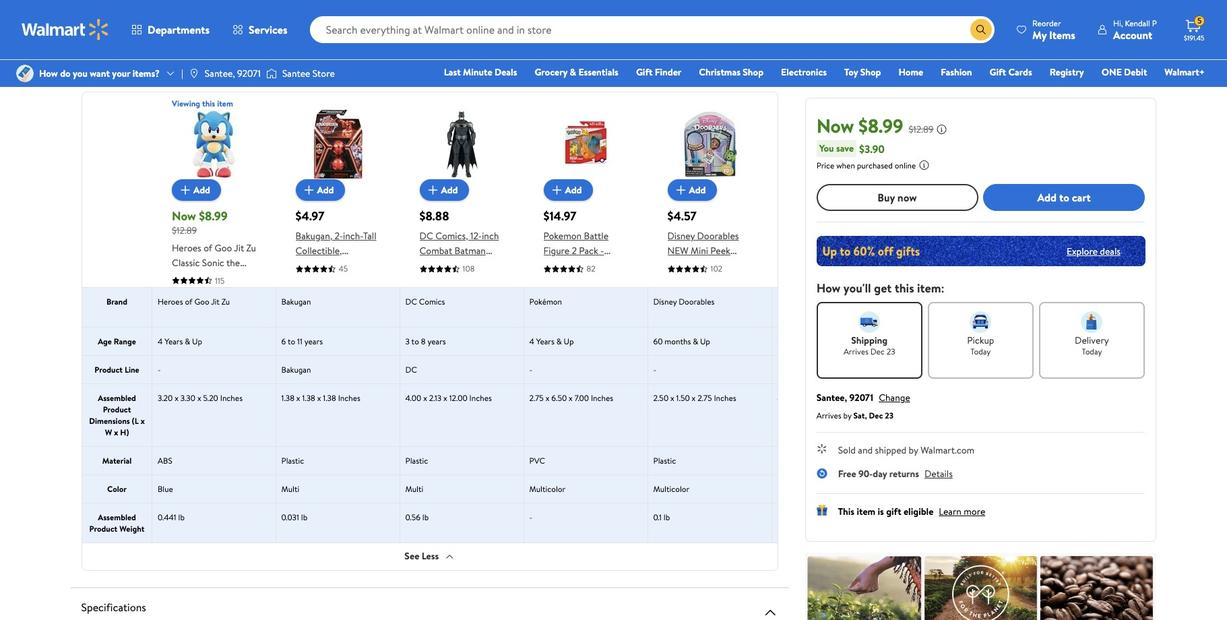 Task type: describe. For each thing, give the bounding box(es) containing it.
108
[[463, 263, 475, 274]]

3 multi from the left
[[778, 483, 796, 495]]

lb for 0.441 lb
[[178, 511, 184, 523]]

4 plastic cell from the left
[[772, 447, 897, 474]]

- for - cell on top of the 7.00 on the bottom left of page
[[530, 364, 533, 375]]

up
[[668, 318, 678, 332]]

$14.97
[[544, 208, 577, 225]]

$8.88 group
[[420, 109, 505, 302]]

add to cart image for $8.88
[[425, 182, 441, 198]]

add for now
[[193, 183, 210, 197]]

& inside grocery & essentials 'link'
[[570, 65, 577, 79]]

2 3 to 8 years from the left
[[778, 335, 818, 347]]

12.00 for 1st 4.00 x 2.13 x 12.00 inches cell
[[450, 392, 468, 404]]

1 dc comics cell from the left
[[400, 288, 524, 327]]

0 vertical spatial inch
[[598, 259, 615, 272]]

sold
[[839, 444, 857, 457]]

2.75 inside cell
[[698, 392, 712, 404]]

1 vertical spatial inch
[[611, 274, 628, 287]]

now
[[898, 190, 918, 205]]

$8.99 for now $8.99
[[860, 113, 904, 139]]

3 inches from the left
[[470, 392, 492, 404]]

add for $4.97
[[317, 183, 334, 197]]

assembled product dimensions (l x w x h) row header
[[82, 384, 152, 446]]

4 years & up for first 4 years & up cell from the right
[[530, 335, 574, 347]]

add button for now
[[172, 179, 221, 201]]

for inside $4.57 disney doorables new mini peek series 10, collectible blind bag figures, styles may vary, kids toys for ages 5 up
[[707, 303, 719, 317]]

we
[[583, 20, 595, 34]]

and inside $14.97 pokemon battle figure 2 pack - features 4.5-inch charizard and 2-inch pikachu battle figures
[[585, 274, 600, 287]]

zu inside cell
[[221, 296, 230, 307]]

2 horizontal spatial 3
[[778, 335, 782, 347]]

learn more button
[[940, 505, 986, 519]]

day
[[874, 467, 888, 481]]

dimensions
[[89, 415, 130, 427]]

walmart+ link
[[1159, 65, 1212, 80]]

inches for 2.75 x 6.50 x 7.00 inches cell
[[591, 392, 614, 404]]

$4.57 group
[[668, 109, 753, 332]]

2 8 from the left
[[794, 335, 798, 347]]

deals
[[1101, 244, 1122, 258]]

get
[[875, 280, 893, 297]]

deals
[[495, 65, 518, 79]]

ages inside $8.88 dc comics, 12-inch combat batman action figure, kids toys for boys and girls ages 3 and up
[[441, 289, 461, 302]]

0.68 lb cell
[[772, 503, 897, 543]]

buy now
[[879, 190, 918, 205]]

0 horizontal spatial you
[[73, 67, 88, 80]]

and right '108'
[[476, 274, 491, 287]]

1 3 to 8 years cell from the left
[[400, 327, 524, 355]]

12.00 for second 4.00 x 2.13 x 12.00 inches cell from the left
[[822, 392, 840, 404]]

row containing material
[[82, 446, 1228, 474]]

0 vertical spatial product
[[94, 364, 122, 375]]

$14.97 group
[[544, 109, 629, 317]]

add button for $14.97
[[544, 179, 593, 201]]

santee, 92071 change arrives by sat, dec 23
[[817, 391, 911, 421]]

how for how do you want your items?
[[39, 67, 58, 80]]

intent image for shipping image
[[860, 312, 881, 333]]

4 inside the now $8.99 $12.89 heroes of goo jit zu classic sonic the hedgehog hero - stretch sonic, 5 inch tall, boys, ages 4
[[236, 300, 242, 314]]

compare with similar items
[[81, 63, 208, 78]]

weight
[[119, 523, 144, 534]]

grocery & essentials
[[535, 65, 619, 79]]

disney doorables cell
[[648, 288, 772, 327]]

4 years & up for 2nd 4 years & up cell from right
[[157, 335, 202, 347]]

bakugan for -
[[282, 364, 311, 375]]

lb for 0.68 lb
[[795, 511, 801, 523]]

figure, for $8.88
[[449, 259, 477, 272]]

row header inside row
[[82, 109, 152, 287]]

gift for gift cards
[[990, 65, 1007, 79]]

2.75 inside cell
[[530, 392, 544, 404]]

60
[[654, 335, 663, 347]]

0 vertical spatial see
[[680, 20, 695, 34]]

doorables inside cell
[[679, 296, 715, 307]]

add to cart image for $4.97
[[301, 182, 317, 198]]

of inside the now $8.99 $12.89 heroes of goo jit zu classic sonic the hedgehog hero - stretch sonic, 5 inch tall, boys, ages 4
[[203, 241, 212, 255]]

toys inside $4.97 bakugan, 2-inch-tall collectible, customizable action figure, girl and boy toys
[[296, 289, 314, 302]]

0.031 lb
[[282, 511, 308, 523]]

4 plastic from the left
[[778, 455, 801, 466]]

tall,
[[172, 300, 187, 314]]

disney doorables new mini peek series 10, collectible blind bag figures, styles may vary, kids toys for ages 5 up image
[[675, 109, 745, 179]]

2
[[572, 244, 577, 258]]

0.031 lb cell
[[276, 503, 400, 543]]

23 inside shipping arrives dec 23
[[888, 346, 896, 357]]

boy
[[360, 274, 376, 287]]

1 multi from the left
[[282, 483, 300, 495]]

finder
[[655, 65, 682, 79]]

2 plastic from the left
[[406, 455, 428, 466]]

goo inside cell
[[194, 296, 209, 307]]

walmart image
[[22, 19, 109, 40]]

line
[[124, 364, 139, 375]]

0.1
[[654, 511, 662, 523]]

shop for toy shop
[[861, 65, 882, 79]]

charizard
[[544, 274, 583, 287]]

6 to 11 years cell
[[276, 327, 400, 355]]

0 vertical spatial $12.89
[[910, 123, 935, 136]]

viewing this item
[[172, 98, 233, 109]]

bakugan cell for dc
[[276, 356, 400, 383]]

2.50 x 1.50 x 2.75 inches cell
[[648, 384, 772, 446]]

product for assembled product dimensions (l x w x h)
[[103, 404, 131, 415]]

add for $4.57
[[690, 183, 706, 197]]

see inside button
[[405, 550, 420, 563]]

1 vertical spatial this
[[896, 280, 915, 297]]

bakugan, 2-inch-tall collectible, customizable action figure, girl and boy toys image
[[303, 109, 373, 179]]

4 for first 4 years & up cell from the right
[[530, 335, 535, 347]]

inch inside $8.88 dc comics, 12-inch combat batman action figure, kids toys for boys and girls ages 3 and up
[[482, 229, 499, 243]]

now $8.99 $12.89 heroes of goo jit zu classic sonic the hedgehog hero - stretch sonic, 5 inch tall, boys, ages 4
[[172, 208, 256, 314]]

60 months & up
[[654, 335, 711, 347]]

may
[[694, 289, 711, 302]]

5 inside $4.57 disney doorables new mini peek series 10, collectible blind bag figures, styles may vary, kids toys for ages 5 up
[[743, 303, 749, 317]]

4 for 2nd 4 years & up cell from right
[[157, 335, 162, 347]]

price
[[817, 160, 835, 171]]

& down figures
[[557, 335, 562, 347]]

new
[[668, 244, 689, 258]]

for inside $8.88 dc comics, 12-inch combat batman action figure, kids toys for boys and girls ages 3 and up
[[440, 274, 452, 287]]

pokémon
[[530, 296, 562, 307]]

1 4.00 from the left
[[406, 392, 422, 404]]

boys,
[[189, 300, 211, 314]]

santee, for santee, 92071
[[205, 67, 235, 80]]

do
[[60, 67, 71, 80]]

and inside $4.97 bakugan, 2-inch-tall collectible, customizable action figure, girl and boy toys
[[343, 274, 358, 287]]

|
[[181, 67, 183, 80]]

essentials
[[579, 65, 619, 79]]

2 years from the left
[[428, 335, 446, 347]]

abs
[[157, 455, 172, 466]]

combat
[[420, 244, 453, 258]]

 image for santee, 92071
[[189, 68, 199, 79]]

add to cart image for now
[[177, 182, 193, 198]]

$4.97
[[296, 208, 325, 225]]

0 horizontal spatial 3
[[406, 335, 410, 347]]

3 1.38 from the left
[[323, 392, 336, 404]]

4.00 x 2.13 x 12.00 inches for 1st 4.00 x 2.13 x 12.00 inches cell
[[406, 392, 492, 404]]

intent image for pickup image
[[971, 312, 993, 333]]

electronics link
[[776, 65, 833, 80]]

92071 for santee, 92071 change arrives by sat, dec 23
[[850, 391, 874, 405]]

dec inside shipping arrives dec 23
[[871, 346, 886, 357]]

kids inside $4.57 disney doorables new mini peek series 10, collectible blind bag figures, styles may vary, kids toys for ages 5 up
[[668, 303, 685, 317]]

1 4 years & up cell from the left
[[152, 327, 276, 355]]

3 multi cell from the left
[[772, 475, 897, 503]]

services
[[249, 22, 288, 37]]

figure
[[544, 244, 570, 258]]

electronics
[[782, 65, 827, 79]]

2.13 for second 4.00 x 2.13 x 12.00 inches cell from the left
[[802, 392, 814, 404]]

add left cart
[[1039, 190, 1058, 205]]

w
[[105, 427, 112, 438]]

heroes of goo jit zu cell
[[152, 288, 276, 327]]

buy
[[879, 190, 896, 205]]

others
[[426, 20, 453, 34]]

blind
[[668, 274, 688, 287]]

82
[[587, 263, 596, 274]]

$4.57
[[668, 208, 697, 225]]

eligible
[[905, 505, 934, 519]]

years for 2nd 4 years & up cell from right
[[164, 335, 183, 347]]

$8.99 for now $8.99 $12.89 heroes of goo jit zu classic sonic the hedgehog hero - stretch sonic, 5 inch tall, boys, ages 4
[[199, 208, 227, 225]]

lb for 0.56 lb
[[423, 511, 429, 523]]

102
[[711, 263, 723, 274]]

pvc cell
[[524, 447, 648, 474]]

1 comics from the left
[[419, 296, 445, 307]]

- cell up the 7.00 on the bottom left of page
[[524, 356, 648, 383]]

doorables inside $4.57 disney doorables new mini peek series 10, collectible blind bag figures, styles may vary, kids toys for ages 5 up
[[698, 229, 739, 243]]

2- inside $4.97 bakugan, 2-inch-tall collectible, customizable action figure, girl and boy toys
[[335, 229, 343, 243]]

up to sixty percent off deals. shop now. image
[[817, 236, 1146, 266]]

jit inside heroes of goo jit zu cell
[[211, 296, 219, 307]]

assembled product weight
[[89, 511, 144, 534]]

material
[[102, 455, 131, 466]]

1 plastic from the left
[[282, 455, 304, 466]]

zu inside the now $8.99 $12.89 heroes of goo jit zu classic sonic the hedgehog hero - stretch sonic, 5 inch tall, boys, ages 4
[[246, 241, 256, 255]]

$4.97 group
[[296, 109, 381, 302]]

- for - cell above 5.20
[[157, 364, 161, 375]]

2 dc comics cell from the left
[[772, 288, 897, 327]]

compare with similar items image
[[763, 67, 779, 84]]

pikachu
[[544, 289, 575, 302]]

1 multicolor cell from the left
[[524, 475, 648, 503]]

2.50 x 1.50 x 2.75 inches
[[654, 392, 737, 404]]

0.1 lb cell
[[648, 503, 772, 543]]

details button
[[926, 467, 954, 481]]

arrives inside santee, 92071 change arrives by sat, dec 23
[[817, 410, 842, 421]]

2 4.00 x 2.13 x 12.00 inches cell from the left
[[772, 384, 897, 446]]

details
[[926, 467, 954, 481]]

- for - cell underneath the pvc 'cell' on the bottom of page
[[530, 511, 533, 523]]

toys inside $8.88 dc comics, 12-inch combat batman action figure, kids toys for boys and girls ages 3 and up
[[420, 274, 438, 287]]

dc inside $8.88 dc comics, 12-inch combat batman action figure, kids toys for boys and girls ages 3 and up
[[420, 229, 433, 243]]

2 4.00 from the left
[[778, 392, 794, 404]]

2 plastic cell from the left
[[400, 447, 524, 474]]

save
[[837, 142, 855, 155]]

stretch
[[172, 286, 202, 299]]

- for - cell under 60 months & up cell
[[654, 364, 657, 375]]

- cell down the pvc 'cell' on the bottom of page
[[524, 503, 648, 543]]

free 90-day returns details
[[839, 467, 954, 481]]

boys
[[454, 274, 474, 287]]

add to cart image for $4.57
[[673, 182, 690, 198]]

row containing color
[[82, 474, 1228, 503]]

action for $8.88
[[420, 259, 447, 272]]

row containing assembled product dimensions (l x w x h)
[[82, 383, 1228, 446]]

sonic,
[[204, 286, 229, 299]]

0.56 lb
[[406, 511, 429, 523]]

this
[[839, 505, 855, 519]]

heroes of goo jit zu
[[157, 296, 230, 307]]

have
[[597, 20, 616, 34]]

6 inches from the left
[[842, 392, 864, 404]]

up for first 4 years & up cell from the right
[[564, 335, 574, 347]]

23 inside santee, 92071 change arrives by sat, dec 23
[[886, 410, 894, 421]]

0.031
[[282, 511, 299, 523]]

santee
[[282, 67, 311, 80]]

is
[[879, 505, 885, 519]]

dc comics, 12-inch combat batman action figure, kids toys for boys and girls ages 3 and up image
[[427, 109, 497, 179]]

- cell down 60 months & up cell
[[648, 356, 772, 383]]

bakugan for heroes of goo jit zu
[[282, 296, 311, 307]]

- inside $14.97 pokemon battle figure 2 pack - features 4.5-inch charizard and 2-inch pikachu battle figures
[[601, 244, 605, 258]]

1 horizontal spatial by
[[910, 444, 919, 457]]

figure, for $4.97
[[296, 274, 324, 287]]

years inside cell
[[305, 335, 323, 347]]

11
[[297, 335, 303, 347]]

0.56 lb cell
[[400, 503, 524, 543]]

my
[[1033, 27, 1047, 42]]

(l
[[132, 415, 138, 427]]

& down tall,
[[185, 335, 190, 347]]

you'll
[[844, 280, 872, 297]]

multicolor for first multicolor 'cell' from left
[[530, 483, 566, 495]]

provide
[[455, 20, 486, 34]]

inch inside the now $8.99 $12.89 heroes of goo jit zu classic sonic the hedgehog hero - stretch sonic, 5 inch tall, boys, ages 4
[[238, 286, 256, 299]]

verified
[[634, 20, 665, 34]]

vary,
[[714, 289, 734, 302]]

& inside 60 months & up cell
[[693, 335, 699, 347]]

pokemon battle figure 2 pack - features 4.5-inch charizard and 2-inch pikachu battle figures image
[[551, 109, 621, 179]]

styles
[[668, 289, 692, 302]]

color row header
[[82, 475, 152, 503]]

this inside row
[[202, 98, 215, 109]]

2- inside $14.97 pokemon battle figure 2 pack - features 4.5-inch charizard and 2-inch pikachu battle figures
[[602, 274, 611, 287]]

pokémon cell
[[524, 288, 648, 327]]

2 horizontal spatial you
[[510, 20, 525, 34]]



Task type: locate. For each thing, give the bounding box(es) containing it.
2 multi cell from the left
[[400, 475, 524, 503]]

1 horizontal spatial 92071
[[850, 391, 874, 405]]

shop inside the christmas shop link
[[743, 65, 764, 79]]

1 plastic cell from the left
[[276, 447, 400, 474]]

0 vertical spatial battle
[[584, 229, 609, 243]]

now for now $8.99
[[817, 113, 855, 139]]

$8.88 dc comics, 12-inch combat batman action figure, kids toys for boys and girls ages 3 and up
[[420, 208, 499, 302]]

item down santee, 92071
[[217, 98, 233, 109]]

0 horizontal spatial 92071
[[237, 67, 261, 80]]

shop for christmas shop
[[743, 65, 764, 79]]

1 vertical spatial $8.99
[[199, 208, 227, 225]]

years for first 4 years & up cell from the right
[[537, 335, 555, 347]]

santee store
[[282, 67, 335, 80]]

0 horizontal spatial 2-
[[335, 229, 343, 243]]

1 vertical spatial santee,
[[817, 391, 848, 405]]

disney inside $4.57 disney doorables new mini peek series 10, collectible blind bag figures, styles may vary, kids toys for ages 5 up
[[668, 229, 695, 243]]

p
[[1153, 17, 1158, 29]]

0.1 lb
[[654, 511, 670, 523]]

free
[[839, 467, 857, 481]]

plastic up "0.56 lb"
[[406, 455, 428, 466]]

0 horizontal spatial add to cart image
[[177, 182, 193, 198]]

dc cell
[[400, 356, 524, 383], [772, 356, 897, 383]]

3 add to cart image from the left
[[673, 182, 690, 198]]

plastic cell up the gifting made easy icon
[[772, 447, 897, 474]]

92071 inside santee, 92071 change arrives by sat, dec 23
[[850, 391, 874, 405]]

and right sold
[[859, 444, 874, 457]]

Walmart Site-Wide search field
[[310, 16, 995, 43]]

product
[[218, 20, 251, 34]]

1 vertical spatial how
[[817, 280, 842, 297]]

of inside cell
[[185, 296, 192, 307]]

add up $4.57
[[690, 183, 706, 197]]

3 plastic from the left
[[654, 455, 677, 466]]

1 horizontal spatial 2.13
[[802, 392, 814, 404]]

4.00 x 2.13 x 12.00 inches cell
[[400, 384, 524, 446], [772, 384, 897, 446]]

1 assembled from the top
[[98, 392, 136, 404]]

1 horizontal spatial 3
[[463, 289, 468, 302]]

specifications image
[[763, 605, 779, 620]]

and left we
[[566, 20, 581, 34]]

bakugan down the "11"
[[282, 364, 311, 375]]

up inside $8.88 dc comics, 12-inch combat batman action figure, kids toys for boys and girls ages 3 and up
[[488, 289, 499, 302]]

add inside the $4.57 group
[[690, 183, 706, 197]]

add button inside $14.97 group
[[544, 179, 593, 201]]

shop right christmas
[[743, 65, 764, 79]]

dc comics cell
[[400, 288, 524, 327], [772, 288, 897, 327]]

dec
[[871, 346, 886, 357], [870, 410, 884, 421]]

1 bakugan from the top
[[282, 296, 311, 307]]

collectible,
[[296, 244, 342, 258]]

0 horizontal spatial ages
[[213, 300, 234, 314]]

0 vertical spatial dec
[[871, 346, 886, 357]]

4 lb from the left
[[664, 511, 670, 523]]

115
[[215, 275, 224, 286]]

6.50
[[552, 392, 567, 404]]

and
[[409, 20, 424, 34], [566, 20, 581, 34], [343, 274, 358, 287], [476, 274, 491, 287], [585, 274, 600, 287], [471, 289, 485, 302], [859, 444, 874, 457]]

comics down combat
[[419, 296, 445, 307]]

add button for $4.97
[[296, 179, 345, 201]]

0 horizontal spatial 1.38
[[282, 392, 295, 404]]

0 horizontal spatial item
[[217, 98, 233, 109]]

action up boy
[[353, 259, 380, 272]]

multicolor for second multicolor 'cell'
[[654, 483, 690, 495]]

see less button
[[394, 546, 466, 567]]

lb for 0.1 lb
[[664, 511, 670, 523]]

row containing assembled product weight
[[82, 503, 1228, 543]]

2 dc comics from the left
[[778, 296, 818, 307]]

we
[[97, 20, 110, 34]]

2 add button from the left
[[296, 179, 345, 201]]

1 horizontal spatial see
[[680, 20, 695, 34]]

grocery
[[535, 65, 568, 79]]

1 vertical spatial product
[[103, 404, 131, 415]]

kids inside $8.88 dc comics, 12-inch combat batman action figure, kids toys for boys and girls ages 3 and up
[[480, 259, 497, 272]]

2 horizontal spatial years
[[800, 335, 818, 347]]

1 multi cell from the left
[[276, 475, 400, 503]]

product
[[94, 364, 122, 375], [103, 404, 131, 415], [89, 523, 117, 534]]

0 horizontal spatial 4
[[157, 335, 162, 347]]

abs cell
[[152, 447, 276, 474]]

2 assembled from the top
[[98, 511, 136, 523]]

and left others
[[409, 20, 424, 34]]

1 action from the left
[[353, 259, 380, 272]]

- inside the now $8.99 $12.89 heroes of goo jit zu classic sonic the hedgehog hero - stretch sonic, 5 inch tall, boys, ages 4
[[240, 271, 243, 284]]

2 4 years & up from the left
[[530, 335, 574, 347]]

row
[[82, 98, 1228, 332], [82, 287, 1228, 327], [82, 327, 1228, 355], [82, 355, 1228, 383], [82, 383, 1228, 446], [82, 446, 1228, 474], [82, 474, 1228, 503], [82, 503, 1228, 543]]

add to cart image for $14.97
[[549, 182, 565, 198]]

row containing brand
[[82, 287, 1228, 327]]

5 down the hero
[[231, 286, 236, 299]]

2.75 right 1.50
[[698, 392, 712, 404]]

up
[[488, 289, 499, 302], [192, 335, 202, 347], [564, 335, 574, 347], [701, 335, 711, 347]]

lb right "0.56"
[[423, 511, 429, 523]]

1 horizontal spatial this
[[896, 280, 915, 297]]

up for 60 months & up cell
[[701, 335, 711, 347]]

arrives inside shipping arrives dec 23
[[845, 346, 869, 357]]

60 months & up cell
[[648, 327, 772, 355]]

0 horizontal spatial action
[[353, 259, 380, 272]]

- right "pack" at the top left
[[601, 244, 605, 258]]

shop right toy
[[861, 65, 882, 79]]

heroes of goo jit zu classic sonic the hedgehog hero - stretch sonic, 5 inch tall, boys, ages 4 image
[[179, 109, 249, 179]]

multi up 0.68
[[778, 483, 796, 495]]

by left sat,
[[844, 410, 852, 421]]

lb inside cell
[[301, 511, 308, 523]]

add button inside $4.97 group
[[296, 179, 345, 201]]

add inside now $8.99 group
[[193, 183, 210, 197]]

5.20
[[203, 392, 218, 404]]

delivery today
[[1076, 334, 1110, 357]]

row containing product line
[[82, 355, 1228, 383]]

3 years from the left
[[800, 335, 818, 347]]

plastic cell down the 2.50 x 1.50 x 2.75 inches cell
[[648, 447, 772, 474]]

$8.99 up $3.90
[[860, 113, 904, 139]]

figure, inside $4.97 bakugan, 2-inch-tall collectible, customizable action figure, girl and boy toys
[[296, 274, 324, 287]]

0 horizontal spatial $12.89
[[172, 224, 197, 237]]

and right "girl"
[[343, 274, 358, 287]]

shop inside toy shop link
[[861, 65, 882, 79]]

legal information image
[[920, 160, 931, 171]]

this right the get
[[896, 280, 915, 297]]

1 vertical spatial 5
[[231, 286, 236, 299]]

2.75 x 6.50 x 7.00 inches cell
[[524, 384, 648, 446]]

add inside $4.97 group
[[317, 183, 334, 197]]

plastic cell
[[276, 447, 400, 474], [400, 447, 524, 474], [648, 447, 772, 474], [772, 447, 897, 474]]

1 add to cart image from the left
[[425, 182, 441, 198]]

today inside delivery today
[[1083, 346, 1103, 357]]

$191.45
[[1185, 33, 1205, 42]]

1 horizontal spatial arrives
[[845, 346, 869, 357]]

0 horizontal spatial figure,
[[296, 274, 324, 287]]

hi,
[[1114, 17, 1124, 29]]

add to cart image up $4.57
[[673, 182, 690, 198]]

- right line
[[157, 364, 161, 375]]

product left weight
[[89, 523, 117, 534]]

3 row from the top
[[82, 327, 1228, 355]]

- cell up 5.20
[[152, 356, 276, 383]]

add to cart image inside '$8.88' group
[[425, 182, 441, 198]]

assembled for dimensions
[[98, 392, 136, 404]]

2 horizontal spatial multi
[[778, 483, 796, 495]]

add to cart image down heroes of goo jit zu classic sonic the hedgehog hero - stretch sonic, 5 inch tall, boys, ages 4 image
[[177, 182, 193, 198]]

0 horizontal spatial years
[[305, 335, 323, 347]]

0 vertical spatial santee,
[[205, 67, 235, 80]]

gift finder link
[[630, 65, 688, 80]]

1 multicolor from the left
[[530, 483, 566, 495]]

1 horizontal spatial dc cell
[[772, 356, 897, 383]]

- up 2.75 x 6.50 x 7.00 inches
[[530, 364, 533, 375]]

8 row from the top
[[82, 503, 1228, 543]]

product line
[[94, 364, 139, 375]]

1.38 down 6 to 11 years
[[302, 392, 316, 404]]

12-
[[471, 229, 482, 243]]

row containing now $8.99
[[82, 98, 1228, 332]]

2 horizontal spatial 5
[[1198, 15, 1203, 26]]

2 inches from the left
[[338, 392, 361, 404]]

5 up 60 months & up cell
[[743, 303, 749, 317]]

2 today from the left
[[1083, 346, 1103, 357]]

1 horizontal spatial jit
[[234, 241, 244, 255]]

up for 2nd 4 years & up cell from right
[[192, 335, 202, 347]]

more
[[965, 505, 986, 519]]

0 horizontal spatial dc comics
[[406, 296, 445, 307]]

0 vertical spatial arrives
[[845, 346, 869, 357]]

inches inside 3.20 x 3.30 x 5.20 inches cell
[[220, 392, 242, 404]]

ages inside the now $8.99 $12.89 heroes of goo jit zu classic sonic the hedgehog hero - stretch sonic, 5 inch tall, boys, ages 4
[[213, 300, 234, 314]]

how you'll get this item:
[[817, 280, 946, 297]]

brand row header
[[82, 288, 152, 327]]

$12.89 inside the now $8.99 $12.89 heroes of goo jit zu classic sonic the hedgehog hero - stretch sonic, 5 inch tall, boys, ages 4
[[172, 224, 197, 237]]

0 horizontal spatial 4 years & up
[[157, 335, 202, 347]]

1 vertical spatial 92071
[[850, 391, 874, 405]]

add to cart image
[[177, 182, 193, 198], [301, 182, 317, 198]]

2 bakugan cell from the top
[[276, 356, 400, 383]]

1 dc cell from the left
[[400, 356, 524, 383]]

0 horizontal spatial 5
[[231, 286, 236, 299]]

you right show
[[164, 20, 178, 34]]

toys inside $4.57 disney doorables new mini peek series 10, collectible blind bag figures, styles may vary, kids toys for ages 5 up
[[687, 303, 705, 317]]

2 4 years & up cell from the left
[[524, 327, 648, 355]]

inch
[[598, 259, 615, 272], [611, 274, 628, 287]]

h)
[[120, 427, 129, 438]]

gifting made easy image
[[817, 505, 828, 516]]

add to cart image
[[425, 182, 441, 198], [549, 182, 565, 198], [673, 182, 690, 198]]

heroes inside cell
[[157, 296, 183, 307]]

jit inside the now $8.99 $12.89 heroes of goo jit zu classic sonic the hedgehog hero - stretch sonic, 5 inch tall, boys, ages 4
[[234, 241, 244, 255]]

1 vertical spatial $12.89
[[172, 224, 197, 237]]

3 add button from the left
[[420, 179, 469, 201]]

0 horizontal spatial  image
[[16, 65, 34, 82]]

multicolor cell
[[524, 475, 648, 503], [648, 475, 772, 503]]

kendall
[[1126, 17, 1151, 29]]

0 horizontal spatial multi
[[282, 483, 300, 495]]

now $8.99 group
[[172, 109, 257, 314]]

1 dc comics from the left
[[406, 296, 445, 307]]

3 to 8 years cell
[[400, 327, 524, 355], [772, 327, 897, 355]]

multi cell up 0.031 lb cell
[[276, 475, 400, 503]]

2 3 to 8 years cell from the left
[[772, 327, 897, 355]]

inches for the 2.50 x 1.50 x 2.75 inches cell
[[714, 392, 737, 404]]

cart
[[1073, 190, 1092, 205]]

1.50
[[677, 392, 690, 404]]

dc comics down combat
[[406, 296, 445, 307]]

6
[[282, 335, 286, 347]]

now inside the now $8.99 $12.89 heroes of goo jit zu classic sonic the hedgehog hero - stretch sonic, 5 inch tall, boys, ages 4
[[172, 208, 196, 225]]

add button for $4.57
[[668, 179, 717, 201]]

pvc
[[530, 455, 545, 466]]

23 up change
[[888, 346, 896, 357]]

bakugan cell
[[276, 288, 400, 327], [276, 356, 400, 383]]

1 horizontal spatial 5
[[743, 303, 749, 317]]

kids right '108'
[[480, 259, 497, 272]]

search icon image
[[976, 24, 987, 35]]

0.441 lb cell
[[152, 503, 276, 543]]

age
[[98, 335, 112, 347]]

1 vertical spatial figure,
[[296, 274, 324, 287]]

row containing age range
[[82, 327, 1228, 355]]

6 row from the top
[[82, 446, 1228, 474]]

2 horizontal spatial add to cart image
[[673, 182, 690, 198]]

1 vertical spatial see
[[405, 550, 420, 563]]

today down intent image for pickup
[[972, 346, 992, 357]]

multi cell
[[276, 475, 400, 503], [400, 475, 524, 503], [772, 475, 897, 503]]

0 horizontal spatial shop
[[743, 65, 764, 79]]

2 add to cart image from the left
[[301, 182, 317, 198]]

1 vertical spatial item
[[858, 505, 876, 519]]

years left shipping
[[800, 335, 818, 347]]

multi up "0.56"
[[406, 483, 424, 495]]

 image
[[266, 67, 277, 80]]

item left is
[[858, 505, 876, 519]]

4
[[236, 300, 242, 314], [157, 335, 162, 347], [530, 335, 535, 347]]

0 vertical spatial heroes
[[172, 241, 201, 255]]

0 horizontal spatial toys
[[296, 289, 314, 302]]

4.00 x 2.13 x 12.00 inches for second 4.00 x 2.13 x 12.00 inches cell from the left
[[778, 392, 864, 404]]

assembled inside assembled product dimensions (l x w x h)
[[98, 392, 136, 404]]

1 horizontal spatial years
[[428, 335, 446, 347]]

1 shop from the left
[[743, 65, 764, 79]]

add button inside '$8.88' group
[[420, 179, 469, 201]]

heroes up the classic
[[172, 241, 201, 255]]

1 inches from the left
[[220, 392, 242, 404]]

figures
[[544, 303, 574, 317]]

our
[[697, 20, 711, 34]]

sonic
[[202, 256, 224, 269]]

- cell
[[152, 356, 276, 383], [524, 356, 648, 383], [648, 356, 772, 383], [524, 503, 648, 543]]

range
[[114, 335, 136, 347]]

inches inside the 2.50 x 1.50 x 2.75 inches cell
[[714, 392, 737, 404]]

4 down pokémon
[[530, 335, 535, 347]]

0 vertical spatial of
[[203, 241, 212, 255]]

1 horizontal spatial comics
[[792, 296, 818, 307]]

arrives
[[845, 346, 869, 357], [817, 410, 842, 421]]

1.38 x 1.38 x 1.38 inches cell
[[276, 384, 400, 446]]

add to cart image up $4.97
[[301, 182, 317, 198]]

1 add button from the left
[[172, 179, 221, 201]]

add inside '$8.88' group
[[441, 183, 458, 197]]

toy shop link
[[839, 65, 888, 80]]

suppliers
[[371, 20, 407, 34]]

1 vertical spatial kids
[[668, 303, 685, 317]]

23 down change
[[886, 410, 894, 421]]

product inside 'assembled product weight'
[[89, 523, 117, 534]]

bakugan cell down '6 to 11 years' cell
[[276, 356, 400, 383]]

today for delivery
[[1083, 346, 1103, 357]]

lb right 0.441 on the left bottom
[[178, 511, 184, 523]]

$3.90
[[860, 141, 886, 156]]

blue cell
[[152, 475, 276, 503]]

see
[[527, 20, 541, 34]]

action for $4.97
[[353, 259, 380, 272]]

1 horizontal spatial how
[[817, 280, 842, 297]]

we aim to show you accurate product information. manufacturers, suppliers and others provide what you see here, and we have not verified it. see our disclaimer
[[97, 20, 754, 34]]

add to cart image up $14.97
[[549, 182, 565, 198]]

add down heroes of goo jit zu classic sonic the hedgehog hero - stretch sonic, 5 inch tall, boys, ages 4 image
[[193, 183, 210, 197]]

0 vertical spatial for
[[440, 274, 452, 287]]

today inside pickup today
[[972, 346, 992, 357]]

inch up batman
[[482, 229, 499, 243]]

add button inside now $8.99 group
[[172, 179, 221, 201]]

2 2.75 from the left
[[698, 392, 712, 404]]

2.13 for 1st 4.00 x 2.13 x 12.00 inches cell
[[429, 392, 442, 404]]

1 12.00 from the left
[[450, 392, 468, 404]]

add for $8.88
[[441, 183, 458, 197]]

3 plastic cell from the left
[[648, 447, 772, 474]]

years down girls
[[428, 335, 446, 347]]

2 4.00 x 2.13 x 12.00 inches from the left
[[778, 392, 864, 404]]

2 add to cart image from the left
[[549, 182, 565, 198]]

jit down 115
[[211, 296, 219, 307]]

5 inside 5 $191.45
[[1198, 15, 1203, 26]]

92071 for santee, 92071
[[237, 67, 261, 80]]

2 multi from the left
[[406, 483, 424, 495]]

specifications
[[81, 600, 146, 615]]

goo
[[214, 241, 232, 255], [194, 296, 209, 307]]

5 up $191.45
[[1198, 15, 1203, 26]]

lb for 0.031 lb
[[301, 511, 308, 523]]

add button for $8.88
[[420, 179, 469, 201]]

add to cart image inside $14.97 group
[[549, 182, 565, 198]]

inches for 1.38 x 1.38 x 1.38 inches cell
[[338, 392, 361, 404]]

figure, up the boys
[[449, 259, 477, 272]]

1 lb from the left
[[178, 511, 184, 523]]

inches for 3.20 x 3.30 x 5.20 inches cell
[[220, 392, 242, 404]]

figure,
[[449, 259, 477, 272], [296, 274, 324, 287]]

2 lb from the left
[[301, 511, 308, 523]]

1 years from the left
[[305, 335, 323, 347]]

$8.88
[[420, 208, 449, 225]]

add inside $14.97 group
[[565, 183, 582, 197]]

dc comics for 1st dc comics cell from right
[[778, 296, 818, 307]]

1 4.00 x 2.13 x 12.00 inches cell from the left
[[400, 384, 524, 446]]

dc
[[420, 229, 433, 243], [406, 296, 417, 307], [778, 296, 790, 307], [406, 364, 417, 375], [778, 364, 790, 375]]

dc comics cell up shipping
[[772, 288, 897, 327]]

toy
[[845, 65, 859, 79]]

7.00
[[575, 392, 589, 404]]

1 4 years & up from the left
[[157, 335, 202, 347]]

3 inside $8.88 dc comics, 12-inch combat batman action figure, kids toys for boys and girls ages 3 and up
[[463, 289, 468, 302]]

home
[[899, 65, 924, 79]]

 image left do
[[16, 65, 34, 82]]

item inside row
[[217, 98, 233, 109]]

santee, for santee, 92071 change arrives by sat, dec 23
[[817, 391, 848, 405]]

plastic cell down 1.38 x 1.38 x 1.38 inches cell
[[276, 447, 400, 474]]

blue
[[157, 483, 173, 495]]

1 years from the left
[[164, 335, 183, 347]]

explore
[[1068, 244, 1099, 258]]

0 horizontal spatial 4 years & up cell
[[152, 327, 276, 355]]

to inside add to cart button
[[1060, 190, 1070, 205]]

1 4.00 x 2.13 x 12.00 inches from the left
[[406, 392, 492, 404]]

today for pickup
[[972, 346, 992, 357]]

1 vertical spatial dec
[[870, 410, 884, 421]]

row header
[[82, 109, 152, 287]]

disney inside disney doorables cell
[[654, 296, 677, 307]]

2 gift from the left
[[990, 65, 1007, 79]]

product for assembled product weight
[[89, 523, 117, 534]]

1 vertical spatial toys
[[296, 289, 314, 302]]

3 to 8 years
[[406, 335, 446, 347], [778, 335, 818, 347]]

heroes inside the now $8.99 $12.89 heroes of goo jit zu classic sonic the hedgehog hero - stretch sonic, 5 inch tall, boys, ages 4
[[172, 241, 201, 255]]

last minute deals
[[444, 65, 518, 79]]

5 $191.45
[[1185, 15, 1205, 42]]

1 8 from the left
[[421, 335, 426, 347]]

 image right |
[[189, 68, 199, 79]]

2 horizontal spatial ages
[[721, 303, 741, 317]]

2 1.38 from the left
[[302, 392, 316, 404]]

bakugan cell for dc comics
[[276, 288, 400, 327]]

4 years & up cell down the pokémon cell
[[524, 327, 648, 355]]

5 inside the now $8.99 $12.89 heroes of goo jit zu classic sonic the hedgehog hero - stretch sonic, 5 inch tall, boys, ages 4
[[231, 286, 236, 299]]

shipping arrives dec 23
[[845, 334, 896, 357]]

1 horizontal spatial item
[[858, 505, 876, 519]]

assembled up dimensions
[[98, 392, 136, 404]]

pickup today
[[968, 334, 995, 357]]

7 row from the top
[[82, 474, 1228, 503]]

4 inches from the left
[[591, 392, 614, 404]]

5 lb from the left
[[795, 511, 801, 523]]

3.20 x 3.30 x 5.20 inches
[[157, 392, 242, 404]]

manufacturers,
[[307, 20, 369, 34]]

0 vertical spatial assembled
[[98, 392, 136, 404]]

0 horizontal spatial dc cell
[[400, 356, 524, 383]]

how for how you'll get this item:
[[817, 280, 842, 297]]

92071 up sat,
[[850, 391, 874, 405]]

1 horizontal spatial goo
[[214, 241, 232, 255]]

0 horizontal spatial this
[[202, 98, 215, 109]]

dc comics for second dc comics cell from right
[[406, 296, 445, 307]]

3.20 x 3.30 x 5.20 inches cell
[[152, 384, 276, 446]]

bakugan cell down "girl"
[[276, 288, 400, 327]]

1 row from the top
[[82, 98, 1228, 332]]

1 horizontal spatial now
[[817, 113, 855, 139]]

add up $8.88 at the top
[[441, 183, 458, 197]]

0 horizontal spatial goo
[[194, 296, 209, 307]]

battle down 82
[[578, 289, 602, 302]]

1 vertical spatial assembled
[[98, 511, 136, 523]]

4 years & up cell down heroes of goo jit zu cell
[[152, 327, 276, 355]]

girls
[[420, 289, 439, 302]]

$8.99 inside the now $8.99 $12.89 heroes of goo jit zu classic sonic the hedgehog hero - stretch sonic, 5 inch tall, boys, ages 4
[[199, 208, 227, 225]]

2 action from the left
[[420, 259, 447, 272]]

by inside santee, 92071 change arrives by sat, dec 23
[[844, 410, 852, 421]]

gift for gift finder
[[637, 65, 653, 79]]

disney doorables
[[654, 296, 715, 307]]

2 bakugan from the top
[[282, 364, 311, 375]]

dc comics left you'll
[[778, 296, 818, 307]]

2 comics from the left
[[792, 296, 818, 307]]

1 add to cart image from the left
[[177, 182, 193, 198]]

2 multicolor from the left
[[654, 483, 690, 495]]

gift inside 'link'
[[990, 65, 1007, 79]]

1 horizontal spatial multicolor
[[654, 483, 690, 495]]

2 vertical spatial 5
[[743, 303, 749, 317]]

assembled product weight row header
[[82, 503, 152, 543]]

2 2.13 from the left
[[802, 392, 814, 404]]

0 horizontal spatial kids
[[480, 259, 497, 272]]

&
[[570, 65, 577, 79], [185, 335, 190, 347], [557, 335, 562, 347], [693, 335, 699, 347]]

4 years & up down tall,
[[157, 335, 202, 347]]

up down boys,
[[192, 335, 202, 347]]

arrives left sat,
[[817, 410, 842, 421]]

lb right 0.031
[[301, 511, 308, 523]]

now
[[817, 113, 855, 139], [172, 208, 196, 225]]

$4.97 bakugan, 2-inch-tall collectible, customizable action figure, girl and boy toys
[[296, 208, 380, 302]]

0.68
[[778, 511, 793, 523]]

christmas shop
[[699, 65, 764, 79]]

2 multicolor cell from the left
[[648, 475, 772, 503]]

account
[[1114, 27, 1153, 42]]

0 horizontal spatial santee,
[[205, 67, 235, 80]]

1 vertical spatial battle
[[578, 289, 602, 302]]

of down hedgehog
[[185, 296, 192, 307]]

0 vertical spatial bakugan
[[282, 296, 311, 307]]

0 vertical spatial this
[[202, 98, 215, 109]]

learn more about strikethrough prices image
[[937, 124, 948, 135]]

last
[[444, 65, 461, 79]]

0 horizontal spatial by
[[844, 410, 852, 421]]

reorder my items
[[1033, 17, 1076, 42]]

santee, 92071
[[205, 67, 261, 80]]

4 add button from the left
[[544, 179, 593, 201]]

multicolor up 0.1 lb
[[654, 483, 690, 495]]

0 horizontal spatial inch
[[238, 286, 256, 299]]

1 horizontal spatial 3 to 8 years cell
[[772, 327, 897, 355]]

action inside $4.97 bakugan, 2-inch-tall collectible, customizable action figure, girl and boy toys
[[353, 259, 380, 272]]

1 vertical spatial 2-
[[602, 274, 611, 287]]

0 horizontal spatial 12.00
[[450, 392, 468, 404]]

years right the "11"
[[305, 335, 323, 347]]

heroes left boys,
[[157, 296, 183, 307]]

1 horizontal spatial gift
[[990, 65, 1007, 79]]

1 vertical spatial goo
[[194, 296, 209, 307]]

batman
[[455, 244, 486, 258]]

1 horizontal spatial dc comics cell
[[772, 288, 897, 327]]

for down may
[[707, 303, 719, 317]]

you right do
[[73, 67, 88, 80]]

2 years from the left
[[537, 335, 555, 347]]

0 vertical spatial item
[[217, 98, 233, 109]]

ages down the boys
[[441, 289, 461, 302]]

age range row header
[[82, 327, 152, 355]]

1 bakugan cell from the top
[[276, 288, 400, 327]]

3.30
[[180, 392, 195, 404]]

 image
[[16, 65, 34, 82], [189, 68, 199, 79]]

plastic up 0.1 lb
[[654, 455, 677, 466]]

add button inside the $4.57 group
[[668, 179, 717, 201]]

1 2.75 from the left
[[530, 392, 544, 404]]

2- right 82
[[602, 274, 611, 287]]

4 right range
[[157, 335, 162, 347]]

1 gift from the left
[[637, 65, 653, 79]]

services button
[[221, 13, 299, 46]]

toys down customizable
[[296, 289, 314, 302]]

4.00 x 2.13 x 12.00 inches
[[406, 392, 492, 404], [778, 392, 864, 404]]

 image for how do you want your items?
[[16, 65, 34, 82]]

up right "months"
[[701, 335, 711, 347]]

1 horizontal spatial kids
[[668, 303, 685, 317]]

price when purchased online
[[817, 160, 917, 171]]

registry link
[[1044, 65, 1091, 80]]

collectible
[[708, 259, 752, 272]]

1 horizontal spatial 2-
[[602, 274, 611, 287]]

dec inside santee, 92071 change arrives by sat, dec 23
[[870, 410, 884, 421]]

1 horizontal spatial ages
[[441, 289, 461, 302]]

1 horizontal spatial toys
[[420, 274, 438, 287]]

add to cart image inside the $4.57 group
[[673, 182, 690, 198]]

2 dc cell from the left
[[772, 356, 897, 383]]

1 horizontal spatial 4 years & up
[[530, 335, 574, 347]]

4 row from the top
[[82, 355, 1228, 383]]

product line row header
[[82, 356, 152, 383]]

add for $14.97
[[565, 183, 582, 197]]

you left see
[[510, 20, 525, 34]]

2 12.00 from the left
[[822, 392, 840, 404]]

0 vertical spatial toys
[[420, 274, 438, 287]]

product inside assembled product dimensions (l x w x h)
[[103, 404, 131, 415]]

jit
[[234, 241, 244, 255], [211, 296, 219, 307]]

dc comics
[[406, 296, 445, 307], [778, 296, 818, 307]]

0 horizontal spatial 3 to 8 years
[[406, 335, 446, 347]]

inch right 115
[[238, 286, 256, 299]]

assembled product dimensions (l x w x h)
[[89, 392, 145, 438]]

inches inside 1.38 x 1.38 x 1.38 inches cell
[[338, 392, 361, 404]]

toys up girls
[[420, 274, 438, 287]]

to inside '6 to 11 years' cell
[[288, 335, 295, 347]]

inches inside 2.75 x 6.50 x 7.00 inches cell
[[591, 392, 614, 404]]

1 horizontal spatial $8.99
[[860, 113, 904, 139]]

2 row from the top
[[82, 287, 1228, 327]]

plastic up '0.68 lb'
[[778, 455, 801, 466]]

1 today from the left
[[972, 346, 992, 357]]

0 horizontal spatial see
[[405, 550, 420, 563]]

battle up "pack" at the top left
[[584, 229, 609, 243]]

1 3 to 8 years from the left
[[406, 335, 446, 347]]

now for now $8.99 $12.89 heroes of goo jit zu classic sonic the hedgehog hero - stretch sonic, 5 inch tall, boys, ages 4
[[172, 208, 196, 225]]

intent image for delivery image
[[1082, 312, 1104, 333]]

lb right 0.1
[[664, 511, 670, 523]]

0 vertical spatial goo
[[214, 241, 232, 255]]

plastic up 0.031 lb
[[282, 455, 304, 466]]

4 years & up cell
[[152, 327, 276, 355], [524, 327, 648, 355]]

pokemon
[[544, 229, 582, 243]]

0 horizontal spatial comics
[[419, 296, 445, 307]]

5 row from the top
[[82, 383, 1228, 446]]

disney up new on the top of the page
[[668, 229, 695, 243]]

christmas
[[699, 65, 741, 79]]

reorder
[[1033, 17, 1062, 29]]

Search search field
[[310, 16, 995, 43]]

1 horizontal spatial of
[[203, 241, 212, 255]]

ages inside $4.57 disney doorables new mini peek series 10, collectible blind bag figures, styles may vary, kids toys for ages 5 up
[[721, 303, 741, 317]]

action inside $8.88 dc comics, 12-inch combat batman action figure, kids toys for boys and girls ages 3 and up
[[420, 259, 447, 272]]

2 shop from the left
[[861, 65, 882, 79]]

home link
[[893, 65, 930, 80]]

to
[[129, 20, 138, 34], [1060, 190, 1070, 205], [288, 335, 295, 347], [412, 335, 419, 347], [784, 335, 792, 347]]

less
[[422, 550, 439, 563]]

0 horizontal spatial for
[[440, 274, 452, 287]]

figure, inside $8.88 dc comics, 12-inch combat batman action figure, kids toys for boys and girls ages 3 and up
[[449, 259, 477, 272]]

and down the boys
[[471, 289, 485, 302]]

1 horizontal spatial shop
[[861, 65, 882, 79]]

1 horizontal spatial zu
[[246, 241, 256, 255]]

3 lb from the left
[[423, 511, 429, 523]]

walmart+
[[1165, 65, 1206, 79]]

add to cart image up $8.88 at the top
[[425, 182, 441, 198]]

dec down 'intent image for shipping'
[[871, 346, 886, 357]]

dc comics cell down the boys
[[400, 288, 524, 327]]

how left you'll
[[817, 280, 842, 297]]

1 2.13 from the left
[[429, 392, 442, 404]]

santee, inside santee, 92071 change arrives by sat, dec 23
[[817, 391, 848, 405]]

add to cart button
[[984, 184, 1146, 211]]

5 inches from the left
[[714, 392, 737, 404]]

goo inside the now $8.99 $12.89 heroes of goo jit zu classic sonic the hedgehog hero - stretch sonic, 5 inch tall, boys, ages 4
[[214, 241, 232, 255]]

brand
[[106, 296, 127, 307]]

1 horizontal spatial you
[[164, 20, 178, 34]]

1 1.38 from the left
[[282, 392, 295, 404]]

5 add button from the left
[[668, 179, 717, 201]]

assembled inside 'assembled product weight'
[[98, 511, 136, 523]]

assembled for weight
[[98, 511, 136, 523]]

material row header
[[82, 447, 152, 474]]



Task type: vqa. For each thing, say whether or not it's contained in the screenshot.


